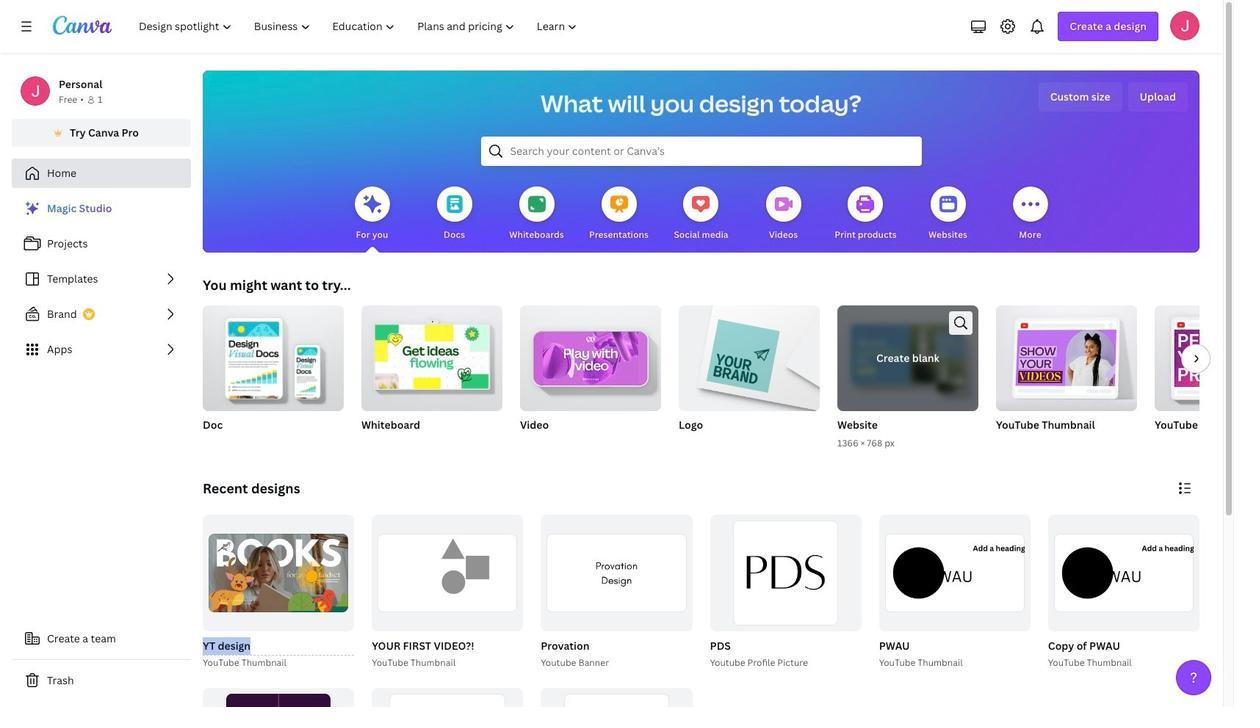 Task type: describe. For each thing, give the bounding box(es) containing it.
Search search field
[[510, 137, 892, 165]]



Task type: locate. For each thing, give the bounding box(es) containing it.
None search field
[[481, 137, 922, 166]]

None field
[[203, 638, 354, 656]]

list
[[12, 194, 191, 364]]

top level navigation element
[[129, 12, 590, 41]]

group
[[203, 300, 344, 451], [203, 300, 344, 412], [362, 300, 503, 451], [362, 300, 503, 412], [996, 300, 1138, 451], [996, 300, 1138, 412], [520, 306, 661, 451], [679, 306, 820, 451], [838, 306, 979, 451], [838, 306, 979, 412], [1155, 306, 1235, 451], [1155, 306, 1235, 412], [200, 515, 354, 671], [203, 515, 354, 632], [369, 515, 523, 671], [372, 515, 523, 632], [538, 515, 693, 671], [707, 515, 862, 671], [710, 515, 862, 632], [876, 515, 1031, 671], [879, 515, 1031, 632], [1046, 515, 1200, 671], [1048, 515, 1200, 632], [203, 688, 354, 708], [372, 688, 523, 708], [541, 688, 693, 708]]

james peterson image
[[1171, 11, 1200, 40]]



Task type: vqa. For each thing, say whether or not it's contained in the screenshot.
field
yes



